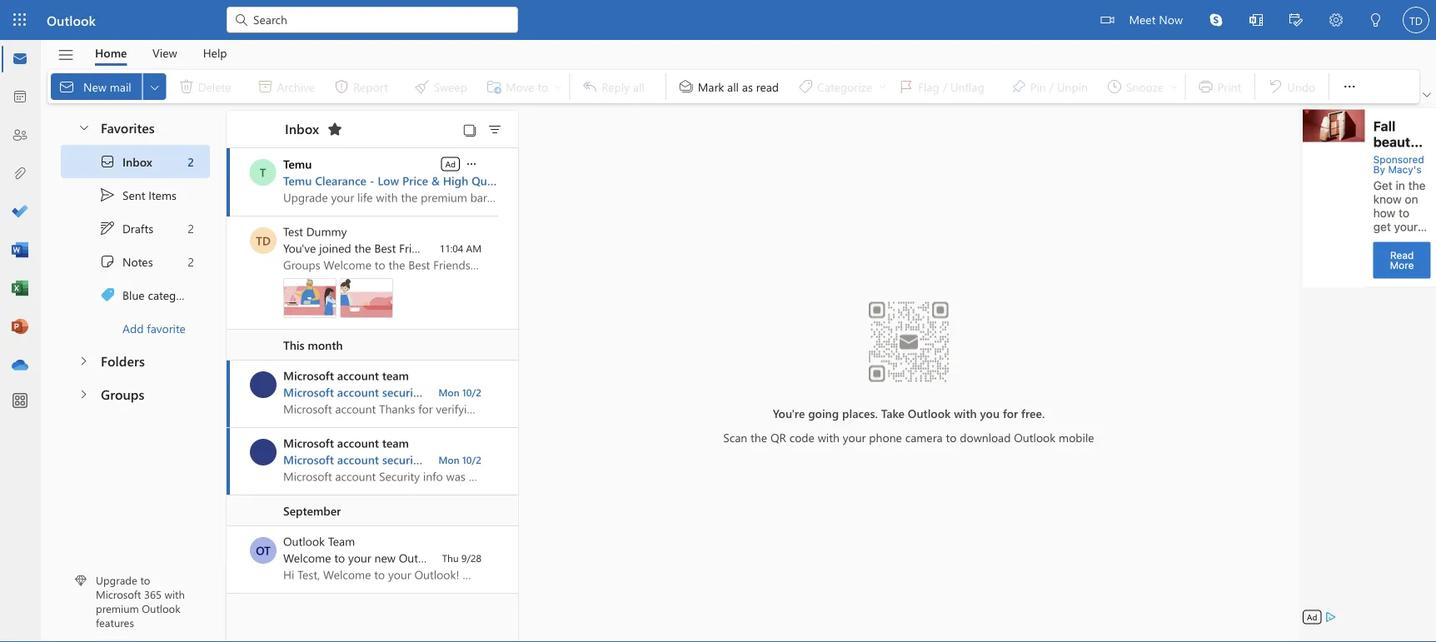 Task type: vqa. For each thing, say whether or not it's contained in the screenshot.
"Settings" Heading
no



Task type: locate. For each thing, give the bounding box(es) containing it.
mt up select a conversation option
[[255, 377, 272, 392]]

2 info from the top
[[426, 452, 447, 467]]

attachment thumbnail image up this month heading
[[340, 278, 393, 318]]

mon left added
[[438, 453, 459, 466]]

 inside popup button
[[1341, 78, 1358, 95]]

1 vertical spatial with
[[818, 429, 840, 445]]

temu right t
[[283, 156, 312, 172]]

2 horizontal spatial to
[[946, 429, 957, 445]]

take
[[881, 405, 905, 421]]

2 vertical spatial with
[[165, 587, 185, 602]]

 button
[[1276, 0, 1316, 42]]

 sent items
[[99, 187, 177, 203]]

2 mon from the top
[[438, 453, 459, 466]]

1 microsoft account team from the top
[[283, 368, 409, 383]]

0 vertical spatial mt
[[255, 377, 272, 392]]

2 inside the  tree item
[[188, 221, 194, 236]]

download
[[960, 429, 1011, 445]]

microsoft account team down month
[[283, 368, 409, 383]]

2 10/2 from the top
[[462, 453, 481, 466]]

 button inside folders tree item
[[68, 345, 99, 376]]

 inside dropdown button
[[465, 157, 478, 171]]

outlook team
[[283, 534, 355, 549]]

mt inside checkbox
[[255, 377, 272, 392]]

1 info from the top
[[426, 384, 447, 400]]

1 horizontal spatial inbox
[[285, 119, 319, 137]]

folders
[[101, 351, 145, 369]]

excel image
[[12, 281, 28, 297]]

mon for verification
[[438, 386, 459, 399]]

microsoft account team image
[[250, 372, 277, 398], [250, 439, 277, 466]]

0 vertical spatial  button
[[69, 112, 97, 142]]

1 vertical spatial your
[[348, 550, 371, 566]]

move & delete group
[[51, 70, 566, 103]]

2 temu from the top
[[283, 173, 312, 188]]

0 vertical spatial mon 10/2
[[438, 386, 481, 399]]

temu image
[[249, 159, 276, 186]]

1 2 from the top
[[188, 154, 194, 169]]

blue
[[122, 287, 145, 303]]

mt down mt checkbox
[[255, 444, 272, 460]]

1 horizontal spatial with
[[818, 429, 840, 445]]

0 horizontal spatial to
[[140, 573, 150, 588]]

1 vertical spatial 10/2
[[462, 453, 481, 466]]

1 horizontal spatial 
[[1341, 78, 1358, 95]]

ad up high
[[445, 158, 456, 170]]

notes
[[122, 254, 153, 269]]

inbox heading
[[263, 111, 348, 147]]

thu
[[442, 551, 459, 565]]

0 vertical spatial 2
[[188, 154, 194, 169]]

0 vertical spatial temu
[[283, 156, 312, 172]]

 button
[[464, 155, 479, 172]]

2 mt from the top
[[255, 444, 272, 460]]

inbox right the 
[[122, 154, 152, 169]]

to inside message list no conversations selected list box
[[334, 550, 345, 566]]

outlook right premium
[[142, 601, 180, 616]]

 inside groups tree item
[[77, 388, 90, 401]]

2 microsoft account team from the top
[[283, 435, 409, 451]]

2 up category in the top left of the page
[[188, 254, 194, 269]]

 drafts
[[99, 220, 153, 237]]

0 horizontal spatial ad
[[445, 158, 456, 170]]

to inside you're going places. take outlook with you for free. scan the qr code with your phone camera to download outlook mobile
[[946, 429, 957, 445]]

0 horizontal spatial your
[[348, 550, 371, 566]]

0 vertical spatial team
[[382, 368, 409, 383]]

to for welcome to your new outlook.com account
[[334, 550, 345, 566]]

1 vertical spatial mon
[[438, 453, 459, 466]]

info
[[426, 384, 447, 400], [426, 452, 447, 467]]

microsoft account team
[[283, 368, 409, 383], [283, 435, 409, 451]]

1 horizontal spatial the
[[751, 429, 767, 445]]

 for favorites
[[77, 120, 91, 134]]

you've
[[283, 240, 316, 256]]

mt for microsoft account security info verification
[[255, 377, 272, 392]]

mon 10/2 down verification
[[438, 453, 481, 466]]

high
[[443, 173, 468, 188]]

 button left groups
[[68, 378, 99, 409]]

security down this month heading
[[382, 384, 423, 400]]

1 vertical spatial 
[[465, 157, 478, 171]]

1 vertical spatial security
[[382, 452, 423, 467]]

Select a conversation checkbox
[[250, 537, 283, 564]]

inbox
[[285, 119, 319, 137], [122, 154, 152, 169]]

set your advertising preferences image
[[1324, 611, 1337, 624]]

 button
[[69, 112, 97, 142], [68, 345, 99, 376], [68, 378, 99, 409]]

 inside folders tree item
[[77, 354, 90, 368]]

attachment thumbnail image
[[283, 278, 337, 318], [340, 278, 393, 318]]

outlook up welcome
[[283, 534, 325, 549]]

microsoft account team image for microsoft account security info verification
[[250, 372, 277, 398]]

 new mail
[[58, 78, 131, 95]]

 button inside groups tree item
[[68, 378, 99, 409]]

1 vertical spatial to
[[334, 550, 345, 566]]

info left was
[[426, 452, 447, 467]]

security
[[382, 384, 423, 400], [382, 452, 423, 467]]

 down  dropdown button
[[1341, 78, 1358, 95]]

to right the camera
[[946, 429, 957, 445]]

ot
[[256, 543, 271, 558]]

1 attachment thumbnail image from the left
[[283, 278, 337, 318]]

mobile
[[1059, 429, 1094, 445]]

application
[[0, 0, 1436, 642]]

 right mail
[[148, 80, 161, 94]]

0 vertical spatial microsoft account team image
[[250, 372, 277, 398]]

with left you
[[954, 405, 977, 421]]

2 team from the top
[[382, 435, 409, 451]]

0 vertical spatial microsoft account team
[[283, 368, 409, 383]]

0 vertical spatial 10/2
[[462, 386, 481, 399]]

microsoft account team image down mt checkbox
[[250, 439, 277, 466]]

security left was
[[382, 452, 423, 467]]

3 2 from the top
[[188, 254, 194, 269]]

ad inside message list no conversations selected list box
[[445, 158, 456, 170]]

0 vertical spatial mon
[[438, 386, 459, 399]]

0 horizontal spatial attachment thumbnail image
[[283, 278, 337, 318]]

your down the team
[[348, 550, 371, 566]]

the
[[354, 240, 371, 256], [751, 429, 767, 445]]

temu for temu
[[283, 156, 312, 172]]

meet
[[1129, 11, 1156, 27]]

 up high
[[465, 157, 478, 171]]

microsoft account team for microsoft account security info verification
[[283, 368, 409, 383]]

1 mon 10/2 from the top
[[438, 386, 481, 399]]

the left best
[[354, 240, 371, 256]]


[[327, 121, 343, 137]]

2 attachment thumbnail image from the left
[[340, 278, 393, 318]]

outlook up  button
[[47, 11, 96, 29]]

2 for 
[[188, 254, 194, 269]]

2 inside '' tree item
[[188, 254, 194, 269]]

to
[[946, 429, 957, 445], [334, 550, 345, 566], [140, 573, 150, 588]]

the left qr
[[751, 429, 767, 445]]

your down places.
[[843, 429, 866, 445]]

mt inside select a conversation option
[[255, 444, 272, 460]]

month
[[308, 337, 343, 353]]

1 vertical spatial 2
[[188, 221, 194, 236]]

tab list
[[82, 40, 240, 66]]

mon up was
[[438, 386, 459, 399]]

 inside favorites tree item
[[77, 120, 91, 134]]

temu
[[283, 156, 312, 172], [283, 173, 312, 188]]

powerpoint image
[[12, 319, 28, 336]]

0 vertical spatial info
[[426, 384, 447, 400]]

 tree item
[[61, 245, 210, 278]]

2 right drafts
[[188, 221, 194, 236]]

mon 10/2 up was
[[438, 386, 481, 399]]

test dummy
[[283, 224, 347, 239]]

2 vertical spatial 2
[[188, 254, 194, 269]]

to inside upgrade to microsoft 365 with premium outlook features
[[140, 573, 150, 588]]

to down the team
[[334, 550, 345, 566]]

2 up  tree item
[[188, 154, 194, 169]]

10/2 for verification
[[462, 386, 481, 399]]

0 vertical spatial to
[[946, 429, 957, 445]]

10/2 up was
[[462, 386, 481, 399]]

with right the 365
[[165, 587, 185, 602]]

Select a conversation checkbox
[[250, 439, 283, 466]]

 left groups
[[77, 388, 90, 401]]

ad left set your advertising preferences image
[[1307, 611, 1317, 623]]

2 horizontal spatial with
[[954, 405, 977, 421]]

2 for 
[[188, 221, 194, 236]]

outlook link
[[47, 0, 96, 40]]

team up microsoft account security info verification
[[382, 368, 409, 383]]

0 vertical spatial the
[[354, 240, 371, 256]]

mon 10/2
[[438, 386, 481, 399], [438, 453, 481, 466]]

2 inside  tree item
[[188, 154, 194, 169]]

1 vertical spatial team
[[382, 435, 409, 451]]

1 horizontal spatial to
[[334, 550, 345, 566]]

 left folders at the bottom left
[[77, 354, 90, 368]]

 tree item
[[61, 145, 210, 178]]

Select a conversation checkbox
[[250, 372, 283, 398]]

home button
[[82, 40, 140, 66]]

microsoft account team image up select a conversation option
[[250, 372, 277, 398]]

9/28
[[461, 551, 481, 565]]

info left verification
[[426, 384, 447, 400]]

1 10/2 from the top
[[462, 386, 481, 399]]

2 vertical spatial to
[[140, 573, 150, 588]]

attachment thumbnail image up the this month
[[283, 278, 337, 318]]

0 horizontal spatial the
[[354, 240, 371, 256]]

1 vertical spatial microsoft account team image
[[250, 439, 277, 466]]

more apps image
[[12, 393, 28, 410]]

to do image
[[12, 204, 28, 221]]

1 horizontal spatial your
[[843, 429, 866, 445]]

1 team from the top
[[382, 368, 409, 383]]

1 microsoft account team image from the top
[[250, 372, 277, 398]]

favorites tree item
[[61, 112, 210, 145]]

td
[[256, 233, 271, 248]]

2 microsoft account team image from the top
[[250, 439, 277, 466]]


[[1289, 13, 1303, 27]]


[[99, 187, 116, 203]]

the inside message list no conversations selected list box
[[354, 240, 371, 256]]

drafts
[[122, 221, 153, 236]]

favorites
[[101, 118, 155, 136]]

qr
[[770, 429, 786, 445]]

inbox left  button
[[285, 119, 319, 137]]

mon
[[438, 386, 459, 399], [438, 453, 459, 466]]

1 vertical spatial the
[[751, 429, 767, 445]]

2 vertical spatial  button
[[68, 378, 99, 409]]

0 vertical spatial inbox
[[285, 119, 319, 137]]

team up microsoft account security info was added
[[382, 435, 409, 451]]

with down going
[[818, 429, 840, 445]]


[[678, 78, 695, 95]]

team
[[328, 534, 355, 549]]

0 vertical spatial ad
[[445, 158, 456, 170]]

0 horizontal spatial 
[[465, 157, 478, 171]]

security for was
[[382, 452, 423, 467]]

2
[[188, 154, 194, 169], [188, 221, 194, 236], [188, 254, 194, 269]]

groups
[[101, 385, 144, 403]]

 for  popup button
[[1341, 78, 1358, 95]]

1 temu from the top
[[283, 156, 312, 172]]


[[1329, 13, 1343, 27]]

2 mon 10/2 from the top
[[438, 453, 481, 466]]

0 vertical spatial your
[[843, 429, 866, 445]]

groups tree item
[[61, 378, 210, 412]]

2 for 
[[188, 154, 194, 169]]

2 security from the top
[[382, 452, 423, 467]]

team for verification
[[382, 368, 409, 383]]

 button down  new mail
[[69, 112, 97, 142]]

team for was
[[382, 435, 409, 451]]

365
[[144, 587, 162, 602]]

places.
[[842, 405, 878, 421]]

team
[[382, 368, 409, 383], [382, 435, 409, 451]]

tab list containing home
[[82, 40, 240, 66]]

outlook.com
[[399, 550, 466, 566]]

temu right temu image
[[283, 173, 312, 188]]

meet now
[[1129, 11, 1183, 27]]

1 vertical spatial  button
[[68, 345, 99, 376]]

1 security from the top
[[382, 384, 423, 400]]

1 vertical spatial mt
[[255, 444, 272, 460]]

 down  new mail
[[77, 120, 91, 134]]

outlook inside message list no conversations selected list box
[[283, 534, 325, 549]]

to right the upgrade
[[140, 573, 150, 588]]

category
[[148, 287, 193, 303]]

1 mt from the top
[[255, 377, 272, 392]]

0 horizontal spatial inbox
[[122, 154, 152, 169]]

tags group
[[670, 70, 1182, 103]]

you're going places. take outlook with you for free. scan the qr code with your phone camera to download outlook mobile
[[723, 405, 1094, 445]]

0 horizontal spatial with
[[165, 587, 185, 602]]

message list section
[[227, 107, 518, 641]]

 button left folders at the bottom left
[[68, 345, 99, 376]]

1 vertical spatial temu
[[283, 173, 312, 188]]

10/2 down verification
[[462, 453, 481, 466]]

all
[[727, 79, 739, 94]]

favorite
[[147, 320, 186, 336]]

microsoft account team up microsoft account security info was added
[[283, 435, 409, 451]]

chat
[[439, 240, 463, 256]]

left-rail-appbar navigation
[[3, 40, 37, 385]]

to for upgrade to microsoft 365 with premium outlook features
[[140, 573, 150, 588]]

10/2
[[462, 386, 481, 399], [462, 453, 481, 466]]

1 horizontal spatial attachment thumbnail image
[[340, 278, 393, 318]]

1 vertical spatial microsoft account team
[[283, 435, 409, 451]]

outlook banner
[[0, 0, 1436, 42]]

0 vertical spatial 
[[1341, 78, 1358, 95]]

this month
[[283, 337, 343, 353]]

1 horizontal spatial ad
[[1307, 611, 1317, 623]]

microsoft account security info was added
[[283, 452, 507, 467]]

1 mon from the top
[[438, 386, 459, 399]]

 button inside favorites tree item
[[69, 112, 97, 142]]

0 vertical spatial security
[[382, 384, 423, 400]]

1 vertical spatial mon 10/2
[[438, 453, 481, 466]]

with
[[954, 405, 977, 421], [818, 429, 840, 445], [165, 587, 185, 602]]

 button for favorites
[[69, 112, 97, 142]]

1 vertical spatial info
[[426, 452, 447, 467]]

2 2 from the top
[[188, 221, 194, 236]]

1 vertical spatial inbox
[[122, 154, 152, 169]]

sent
[[122, 187, 145, 203]]



Task type: describe. For each thing, give the bounding box(es) containing it.
now
[[1159, 11, 1183, 27]]


[[58, 78, 75, 95]]

 button
[[481, 117, 508, 141]]

joined
[[319, 240, 351, 256]]


[[57, 46, 75, 64]]

for
[[1003, 405, 1018, 421]]

outlook up the camera
[[908, 405, 951, 421]]

people image
[[12, 127, 28, 144]]

Select a conversation checkbox
[[250, 227, 283, 254]]

microsoft account team image for microsoft account security info was added
[[250, 439, 277, 466]]


[[99, 220, 116, 237]]

price
[[402, 173, 428, 188]]

this month heading
[[227, 330, 518, 361]]

was
[[450, 452, 470, 467]]


[[99, 253, 116, 270]]

group
[[466, 240, 497, 256]]

low
[[378, 173, 399, 188]]

 inbox
[[99, 153, 152, 170]]

added
[[474, 452, 507, 467]]

outlook inside upgrade to microsoft 365 with premium outlook features
[[142, 601, 180, 616]]

camera
[[905, 429, 943, 445]]

 blue category
[[99, 287, 193, 303]]

mon for was
[[438, 453, 459, 466]]

help
[[203, 45, 227, 60]]


[[486, 122, 503, 138]]

add favorite
[[122, 320, 186, 336]]

favorites tree
[[61, 105, 210, 345]]

outlook team image
[[250, 537, 277, 564]]

you've joined the best friends chat group
[[283, 240, 497, 256]]

info for was
[[426, 452, 447, 467]]

test
[[283, 224, 303, 239]]

welcome
[[283, 550, 331, 566]]


[[1423, 91, 1431, 99]]

 button
[[1356, 0, 1396, 42]]

 for groups
[[77, 388, 90, 401]]

temu clearance - low price & high quality
[[283, 173, 510, 188]]

mail image
[[12, 51, 28, 67]]

outlook inside banner
[[47, 11, 96, 29]]

upgrade to microsoft 365 with premium outlook features
[[96, 573, 185, 630]]

verification
[[450, 384, 510, 400]]

 button
[[322, 116, 348, 142]]

&
[[431, 173, 440, 188]]

 tree item
[[61, 178, 210, 212]]

going
[[808, 405, 839, 421]]

 tree item
[[61, 212, 210, 245]]

features
[[96, 615, 134, 630]]

add favorite tree item
[[61, 312, 210, 345]]

t
[[260, 165, 266, 180]]

td image
[[1403, 7, 1429, 33]]

microsoft account security info verification
[[283, 384, 510, 400]]

temu for temu clearance - low price & high quality
[[283, 173, 312, 188]]

Search field
[[252, 11, 508, 28]]

as
[[742, 79, 753, 94]]

tab list inside application
[[82, 40, 240, 66]]

home
[[95, 45, 127, 60]]


[[99, 287, 116, 303]]

september
[[283, 503, 341, 518]]

folders tree item
[[61, 345, 210, 378]]

word image
[[12, 242, 28, 259]]

new
[[374, 550, 396, 566]]

11:04
[[440, 242, 463, 255]]

inbox 
[[285, 119, 343, 137]]

0 vertical spatial with
[[954, 405, 977, 421]]

 notes
[[99, 253, 153, 270]]

 button
[[143, 73, 166, 100]]


[[99, 153, 116, 170]]


[[462, 123, 477, 138]]

microsoft inside upgrade to microsoft 365 with premium outlook features
[[96, 587, 141, 602]]

mark
[[698, 79, 724, 94]]

 inside dropdown button
[[148, 80, 161, 94]]

premium
[[96, 601, 139, 616]]

application containing outlook
[[0, 0, 1436, 642]]


[[1250, 13, 1263, 27]]

-
[[370, 173, 374, 188]]

 mark all as read
[[678, 78, 779, 95]]

message list no conversations selected list box
[[227, 148, 518, 641]]

info for verification
[[426, 384, 447, 400]]

 button for folders
[[68, 345, 99, 376]]

this
[[283, 337, 305, 353]]

mail
[[110, 79, 131, 94]]

 button
[[1419, 87, 1434, 103]]

the inside you're going places. take outlook with you for free. scan the qr code with your phone camera to download outlook mobile
[[751, 429, 767, 445]]

 button for groups
[[68, 378, 99, 409]]

microsoft account team for microsoft account security info was added
[[283, 435, 409, 451]]

 for folders
[[77, 354, 90, 368]]

mon 10/2 for verification
[[438, 386, 481, 399]]

mt for microsoft account security info was added
[[255, 444, 272, 460]]

view button
[[140, 40, 190, 66]]

your inside message list no conversations selected list box
[[348, 550, 371, 566]]

mon 10/2 for was
[[438, 453, 481, 466]]

read
[[756, 79, 779, 94]]

 button
[[1316, 0, 1356, 42]]

10/2 for was
[[462, 453, 481, 466]]

clearance
[[315, 173, 367, 188]]

inbox inside  inbox
[[122, 154, 152, 169]]

you're
[[773, 405, 805, 421]]

september heading
[[227, 496, 518, 526]]

 tree item
[[61, 278, 210, 312]]

files image
[[12, 166, 28, 182]]


[[1101, 13, 1114, 27]]

security for verification
[[382, 384, 423, 400]]

onedrive image
[[12, 357, 28, 374]]

calendar image
[[12, 89, 28, 106]]

 for  dropdown button
[[465, 157, 478, 171]]

11:04 am
[[440, 242, 481, 255]]

 button
[[1333, 70, 1366, 103]]

welcome to your new outlook.com account
[[283, 550, 510, 566]]

outlook down free.
[[1014, 429, 1056, 445]]

best
[[374, 240, 396, 256]]


[[233, 12, 250, 28]]

you
[[980, 405, 1000, 421]]

 button
[[49, 41, 82, 69]]

phone
[[869, 429, 902, 445]]

 button
[[1196, 0, 1236, 40]]

1 vertical spatial ad
[[1307, 611, 1317, 623]]

premium features image
[[75, 575, 87, 587]]

 search field
[[227, 0, 518, 37]]

friends
[[399, 240, 436, 256]]

new
[[83, 79, 107, 94]]

test dummy image
[[250, 227, 277, 254]]

 button
[[1236, 0, 1276, 42]]

your inside you're going places. take outlook with you for free. scan the qr code with your phone camera to download outlook mobile
[[843, 429, 866, 445]]

inbox inside inbox 
[[285, 119, 319, 137]]


[[1210, 13, 1223, 27]]

with inside upgrade to microsoft 365 with premium outlook features
[[165, 587, 185, 602]]

dummy
[[306, 224, 347, 239]]

items
[[148, 187, 177, 203]]

free.
[[1021, 405, 1045, 421]]



